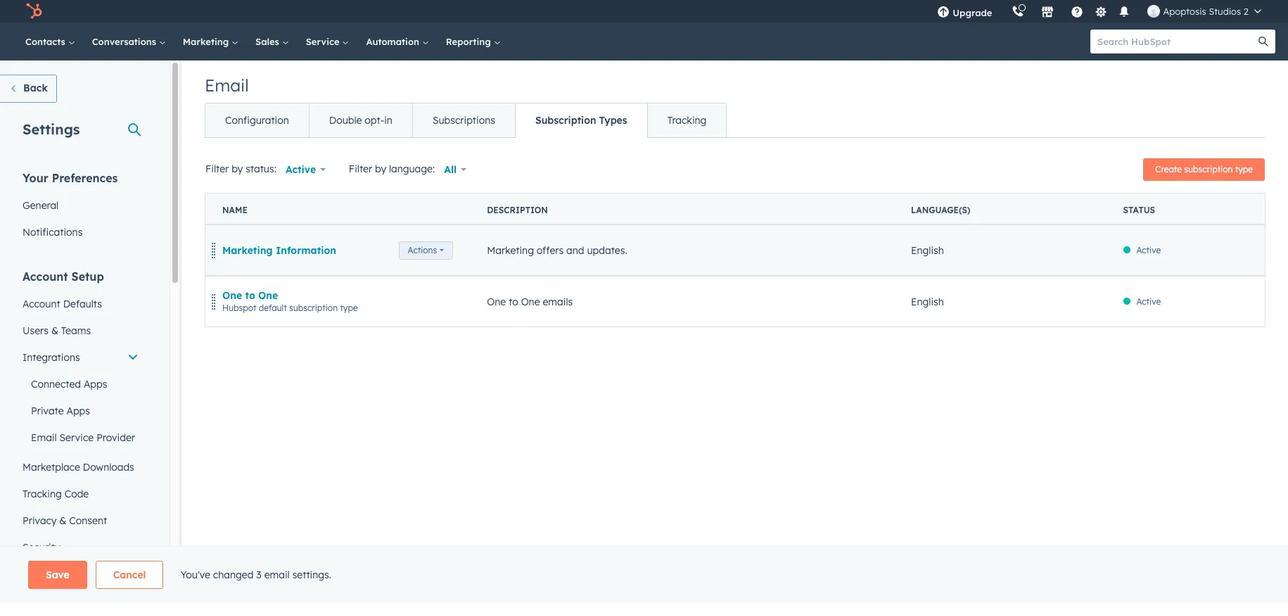 Task type: vqa. For each thing, say whether or not it's contained in the screenshot.
left Press to sort. image
no



Task type: locate. For each thing, give the bounding box(es) containing it.
marketing left sales
[[183, 36, 232, 47]]

0 vertical spatial apps
[[84, 378, 107, 391]]

1 horizontal spatial service
[[306, 36, 342, 47]]

1 vertical spatial type
[[340, 302, 358, 313]]

1 vertical spatial &
[[59, 514, 66, 527]]

service right sales link
[[306, 36, 342, 47]]

service down "private apps" link
[[59, 431, 94, 444]]

marketplaces image
[[1042, 6, 1054, 19]]

conversations
[[92, 36, 159, 47]]

information
[[276, 244, 336, 257]]

marketing information
[[222, 244, 336, 257]]

marketplace downloads link
[[14, 454, 147, 481]]

0 horizontal spatial &
[[51, 324, 58, 337]]

marketing down name on the top of the page
[[222, 244, 273, 257]]

by left the language:
[[375, 162, 386, 175]]

filter for filter by status:
[[205, 162, 229, 175]]

general
[[23, 199, 59, 212]]

and
[[567, 244, 584, 257]]

search button
[[1252, 30, 1276, 53]]

marketing left offers
[[487, 244, 534, 257]]

hubspot
[[222, 302, 256, 313]]

marketing
[[183, 36, 232, 47], [222, 244, 273, 257], [487, 244, 534, 257]]

type
[[1236, 164, 1253, 175], [340, 302, 358, 313]]

& right users
[[51, 324, 58, 337]]

back link
[[0, 75, 57, 103]]

0 vertical spatial &
[[51, 324, 58, 337]]

1 filter from the left
[[205, 162, 229, 175]]

privacy
[[23, 514, 57, 527]]

1 horizontal spatial type
[[1236, 164, 1253, 175]]

0 horizontal spatial type
[[340, 302, 358, 313]]

consent
[[69, 514, 107, 527]]

types
[[599, 114, 627, 127]]

0 vertical spatial type
[[1236, 164, 1253, 175]]

to for hubspot
[[245, 289, 255, 302]]

upgrade image
[[938, 6, 950, 19]]

data
[[23, 585, 50, 599]]

hubspot link
[[17, 3, 53, 20]]

updates.
[[587, 244, 627, 257]]

email
[[264, 569, 290, 581]]

subscriptions
[[433, 114, 495, 127]]

save
[[46, 569, 70, 581]]

0 vertical spatial active
[[286, 163, 316, 176]]

0 horizontal spatial service
[[59, 431, 94, 444]]

language:
[[389, 162, 435, 175]]

subscription right the default
[[289, 302, 338, 313]]

tracking code
[[23, 488, 89, 500]]

account up "account defaults"
[[23, 270, 68, 284]]

0 vertical spatial account
[[23, 270, 68, 284]]

2 filter from the left
[[349, 162, 372, 175]]

1 vertical spatial apps
[[66, 405, 90, 417]]

settings image
[[1095, 6, 1108, 19]]

account up users
[[23, 298, 60, 310]]

default
[[259, 302, 287, 313]]

marketing link
[[174, 23, 247, 61]]

1 vertical spatial email
[[31, 431, 57, 444]]

settings link
[[1092, 4, 1110, 19]]

0 vertical spatial english
[[911, 244, 944, 257]]

1 horizontal spatial email
[[205, 75, 249, 96]]

0 horizontal spatial email
[[31, 431, 57, 444]]

apps
[[84, 378, 107, 391], [66, 405, 90, 417]]

email down private
[[31, 431, 57, 444]]

tracking for tracking code
[[23, 488, 62, 500]]

1 account from the top
[[23, 270, 68, 284]]

to up hubspot
[[245, 289, 255, 302]]

navigation
[[205, 103, 727, 138]]

apps up email service provider link
[[66, 405, 90, 417]]

type inside button
[[1236, 164, 1253, 175]]

privacy & consent
[[23, 514, 107, 527]]

1 english from the top
[[911, 244, 944, 257]]

marketing for marketing information
[[222, 244, 273, 257]]

1 horizontal spatial tracking
[[668, 114, 707, 127]]

status:
[[246, 162, 277, 175]]

one to one emails
[[487, 295, 573, 308]]

&
[[51, 324, 58, 337], [59, 514, 66, 527]]

upgrade
[[953, 7, 993, 18]]

1 vertical spatial english
[[911, 295, 944, 308]]

filter down double opt-in link
[[349, 162, 372, 175]]

marketing for marketing
[[183, 36, 232, 47]]

email inside account setup 'element'
[[31, 431, 57, 444]]

0 horizontal spatial to
[[245, 289, 255, 302]]

tracking inside "link"
[[23, 488, 62, 500]]

1 vertical spatial account
[[23, 298, 60, 310]]

filter by language:
[[349, 162, 435, 175]]

by
[[232, 162, 243, 175], [375, 162, 386, 175]]

apps up "private apps" link
[[84, 378, 107, 391]]

Search HubSpot search field
[[1091, 30, 1263, 53]]

& for privacy
[[59, 514, 66, 527]]

service
[[306, 36, 342, 47], [59, 431, 94, 444]]

emails
[[543, 295, 573, 308]]

0 horizontal spatial subscription
[[289, 302, 338, 313]]

notifications
[[23, 226, 83, 239]]

menu containing apoptosis studios 2
[[928, 0, 1272, 23]]

subscription right create
[[1185, 164, 1233, 175]]

0 vertical spatial tracking
[[668, 114, 707, 127]]

email service provider link
[[14, 424, 147, 451]]

menu item
[[1002, 0, 1005, 23]]

3
[[256, 569, 262, 581]]

account defaults
[[23, 298, 102, 310]]

all button
[[435, 156, 475, 184]]

data management
[[23, 585, 128, 599]]

2 by from the left
[[375, 162, 386, 175]]

filter left status: on the left top of the page
[[205, 162, 229, 175]]

apps for connected apps
[[84, 378, 107, 391]]

subscription types link
[[515, 103, 647, 137]]

sales link
[[247, 23, 297, 61]]

0 horizontal spatial by
[[232, 162, 243, 175]]

0 horizontal spatial tracking
[[23, 488, 62, 500]]

help image
[[1071, 6, 1084, 19]]

0 vertical spatial subscription
[[1185, 164, 1233, 175]]

teams
[[61, 324, 91, 337]]

notifications link
[[14, 219, 147, 246]]

active
[[286, 163, 316, 176], [1137, 245, 1161, 255], [1137, 296, 1161, 306]]

tracking
[[668, 114, 707, 127], [23, 488, 62, 500]]

1 horizontal spatial subscription
[[1185, 164, 1233, 175]]

your
[[23, 171, 48, 185]]

menu
[[928, 0, 1272, 23]]

2
[[1244, 6, 1249, 17]]

1 vertical spatial active
[[1137, 245, 1161, 255]]

marketplace downloads
[[23, 461, 134, 474]]

2 english from the top
[[911, 295, 944, 308]]

navigation containing configuration
[[205, 103, 727, 138]]

name
[[222, 205, 248, 215]]

1 horizontal spatial filter
[[349, 162, 372, 175]]

subscription types
[[535, 114, 627, 127]]

changed
[[213, 569, 254, 581]]

1 horizontal spatial by
[[375, 162, 386, 175]]

0 horizontal spatial filter
[[205, 162, 229, 175]]

tara schultz image
[[1148, 5, 1161, 18]]

1 horizontal spatial &
[[59, 514, 66, 527]]

to for emails
[[509, 295, 518, 308]]

& right privacy
[[59, 514, 66, 527]]

1 vertical spatial tracking
[[23, 488, 62, 500]]

you've
[[180, 569, 210, 581]]

1 vertical spatial service
[[59, 431, 94, 444]]

connected
[[31, 378, 81, 391]]

create
[[1156, 164, 1182, 175]]

offers
[[537, 244, 564, 257]]

in
[[384, 114, 393, 127]]

double opt-in
[[329, 114, 393, 127]]

1 vertical spatial subscription
[[289, 302, 338, 313]]

to inside one to one hubspot default subscription type
[[245, 289, 255, 302]]

2 vertical spatial active
[[1137, 296, 1161, 306]]

2 account from the top
[[23, 298, 60, 310]]

email up "configuration"
[[205, 75, 249, 96]]

to left emails
[[509, 295, 518, 308]]

1 by from the left
[[232, 162, 243, 175]]

double
[[329, 114, 362, 127]]

by left status: on the left top of the page
[[232, 162, 243, 175]]

one
[[222, 289, 242, 302], [258, 289, 278, 302], [487, 295, 506, 308], [521, 295, 540, 308]]

0 vertical spatial email
[[205, 75, 249, 96]]

one to one hubspot default subscription type
[[222, 289, 358, 313]]

all
[[444, 163, 457, 176]]

description
[[487, 205, 548, 215]]

1 horizontal spatial to
[[509, 295, 518, 308]]

automation
[[366, 36, 422, 47]]



Task type: describe. For each thing, give the bounding box(es) containing it.
create subscription type button
[[1144, 158, 1265, 181]]

subscription inside one to one hubspot default subscription type
[[289, 302, 338, 313]]

users & teams
[[23, 324, 91, 337]]

filter for filter by language:
[[349, 162, 372, 175]]

active for one to one emails
[[1137, 296, 1161, 306]]

actions
[[408, 245, 437, 255]]

active button
[[277, 156, 335, 184]]

settings
[[23, 120, 80, 138]]

help button
[[1066, 0, 1090, 23]]

0 vertical spatial service
[[306, 36, 342, 47]]

setup
[[71, 270, 104, 284]]

private
[[31, 405, 64, 417]]

users & teams link
[[14, 317, 147, 344]]

account for account defaults
[[23, 298, 60, 310]]

tracking code link
[[14, 481, 147, 507]]

create subscription type
[[1156, 164, 1253, 175]]

& for users
[[51, 324, 58, 337]]

integrations button
[[14, 344, 147, 371]]

marketplaces button
[[1033, 0, 1063, 23]]

sales
[[255, 36, 282, 47]]

account setup element
[[14, 269, 147, 561]]

filter by status:
[[205, 162, 277, 175]]

configuration
[[225, 114, 289, 127]]

account setup
[[23, 270, 104, 284]]

defaults
[[63, 298, 102, 310]]

account for account setup
[[23, 270, 68, 284]]

status
[[1123, 205, 1156, 215]]

marketplace
[[23, 461, 80, 474]]

by for language:
[[375, 162, 386, 175]]

calling icon image
[[1012, 6, 1025, 18]]

email for email
[[205, 75, 249, 96]]

tracking for tracking
[[668, 114, 707, 127]]

you've changed 3 email settings.
[[180, 569, 331, 581]]

one to one button
[[222, 289, 278, 302]]

hubspot image
[[25, 3, 42, 20]]

double opt-in link
[[309, 103, 412, 137]]

subscription
[[535, 114, 596, 127]]

apps for private apps
[[66, 405, 90, 417]]

calling icon button
[[1007, 2, 1031, 20]]

privacy & consent link
[[14, 507, 147, 534]]

marketing for marketing offers and updates.
[[487, 244, 534, 257]]

automation link
[[358, 23, 438, 61]]

settings.
[[292, 569, 331, 581]]

opt-
[[365, 114, 384, 127]]

general link
[[14, 192, 147, 219]]

type inside one to one hubspot default subscription type
[[340, 302, 358, 313]]

private apps
[[31, 405, 90, 417]]

apoptosis
[[1164, 6, 1207, 17]]

integrations
[[23, 351, 80, 364]]

users
[[23, 324, 49, 337]]

apoptosis studios 2
[[1164, 6, 1249, 17]]

actions button
[[399, 241, 453, 259]]

service link
[[297, 23, 358, 61]]

save button
[[28, 561, 87, 589]]

back
[[23, 82, 48, 94]]

email service provider
[[31, 431, 135, 444]]

active for marketing offers and updates.
[[1137, 245, 1161, 255]]

subscription inside button
[[1185, 164, 1233, 175]]

english for marketing offers and updates.
[[911, 244, 944, 257]]

email for email service provider
[[31, 431, 57, 444]]

active inside active popup button
[[286, 163, 316, 176]]

cancel
[[113, 569, 146, 581]]

your preferences element
[[14, 170, 147, 246]]

reporting
[[446, 36, 494, 47]]

private apps link
[[14, 398, 147, 424]]

notifications image
[[1119, 6, 1131, 19]]

by for status:
[[232, 162, 243, 175]]

cancel button
[[96, 561, 164, 589]]

tracking link
[[647, 103, 727, 137]]

contacts
[[25, 36, 68, 47]]

apoptosis studios 2 button
[[1140, 0, 1270, 23]]

search image
[[1259, 37, 1269, 46]]

preferences
[[52, 171, 118, 185]]

management
[[54, 585, 128, 599]]

english for one to one emails
[[911, 295, 944, 308]]

reporting link
[[438, 23, 509, 61]]

language(s)
[[911, 205, 971, 215]]

marketing offers and updates.
[[487, 244, 627, 257]]

contacts link
[[17, 23, 84, 61]]

security
[[23, 541, 60, 554]]

configuration link
[[205, 103, 309, 137]]

service inside account setup 'element'
[[59, 431, 94, 444]]

your preferences
[[23, 171, 118, 185]]

downloads
[[83, 461, 134, 474]]

marketing information button
[[222, 244, 336, 257]]

notifications button
[[1113, 0, 1137, 23]]

provider
[[96, 431, 135, 444]]



